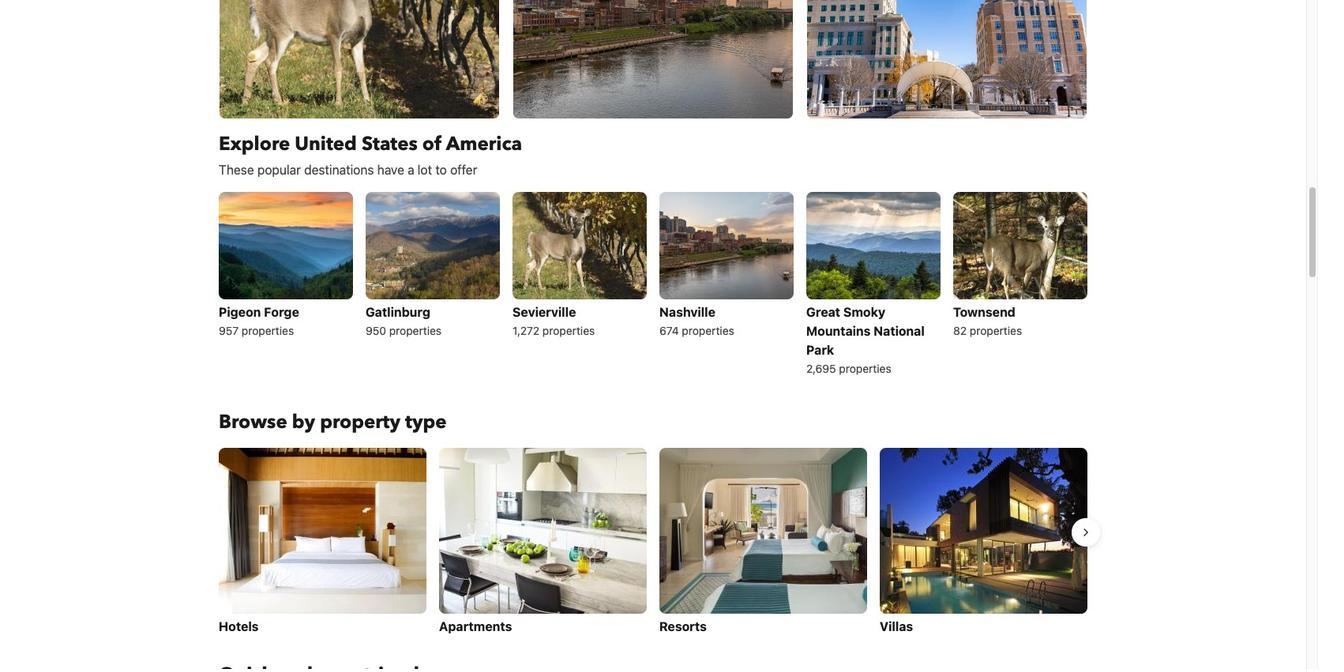 Task type: vqa. For each thing, say whether or not it's contained in the screenshot.
950
yes



Task type: locate. For each thing, give the bounding box(es) containing it.
pigeon
[[219, 305, 261, 319]]

674
[[660, 324, 679, 337]]

great smoky mountains national park 2,695 properties
[[807, 305, 925, 375]]

properties inside sevierville 1,272 properties
[[543, 324, 595, 337]]

properties inside townsend 82 properties
[[970, 324, 1022, 337]]

properties down forge
[[242, 324, 294, 337]]

properties for nashville
[[682, 324, 735, 337]]

villas
[[880, 619, 913, 634]]

pigeon forge 957 properties
[[219, 305, 299, 337]]

region
[[206, 441, 1100, 644]]

smoky
[[844, 305, 886, 319]]

villas link
[[880, 448, 1088, 637]]

these
[[219, 162, 254, 177]]

properties down the nashville
[[682, 324, 735, 337]]

957
[[219, 324, 239, 337]]

popular
[[257, 162, 301, 177]]

apartments
[[439, 619, 512, 634]]

properties down 'sevierville'
[[543, 324, 595, 337]]

properties down gatlinburg
[[389, 324, 442, 337]]

properties inside nashville 674 properties
[[682, 324, 735, 337]]

properties
[[242, 324, 294, 337], [389, 324, 442, 337], [543, 324, 595, 337], [682, 324, 735, 337], [970, 324, 1022, 337], [839, 361, 892, 375]]

browse
[[219, 409, 287, 435]]

lot
[[418, 162, 432, 177]]

by
[[292, 409, 315, 435]]

properties inside 'gatlinburg 950 properties'
[[389, 324, 442, 337]]

type
[[405, 409, 447, 435]]

nashville
[[660, 305, 716, 319]]

to
[[436, 162, 447, 177]]

great
[[807, 305, 841, 319]]

apartments link
[[439, 448, 647, 637]]

nashville 674 properties
[[660, 305, 735, 337]]

properties down townsend
[[970, 324, 1022, 337]]

properties right 2,695
[[839, 361, 892, 375]]

townsend 82 properties
[[954, 305, 1022, 337]]

resorts
[[660, 619, 707, 634]]

properties for townsend
[[970, 324, 1022, 337]]

2,695
[[807, 361, 836, 375]]

properties for sevierville
[[543, 324, 595, 337]]



Task type: describe. For each thing, give the bounding box(es) containing it.
destinations
[[304, 162, 374, 177]]

america
[[446, 131, 522, 157]]

1,272
[[513, 324, 540, 337]]

sevierville
[[513, 305, 576, 319]]

park
[[807, 342, 834, 357]]

hotels link
[[219, 448, 427, 637]]

950
[[366, 324, 386, 337]]

properties inside 'pigeon forge 957 properties'
[[242, 324, 294, 337]]

region containing hotels
[[206, 441, 1100, 644]]

hotels
[[219, 619, 259, 634]]

have
[[377, 162, 404, 177]]

national
[[874, 324, 925, 338]]

forge
[[264, 305, 299, 319]]

sevierville 1,272 properties
[[513, 305, 595, 337]]

townsend
[[954, 305, 1016, 319]]

united
[[295, 131, 357, 157]]

mountains
[[807, 324, 871, 338]]

resorts link
[[660, 448, 867, 637]]

properties inside great smoky mountains national park 2,695 properties
[[839, 361, 892, 375]]

property
[[320, 409, 401, 435]]

82
[[954, 324, 967, 337]]

gatlinburg 950 properties
[[366, 305, 442, 337]]

browse by property type
[[219, 409, 447, 435]]

states
[[362, 131, 418, 157]]

properties for gatlinburg
[[389, 324, 442, 337]]

explore united states of america these popular destinations have a lot to offer
[[219, 131, 522, 177]]

offer
[[450, 162, 477, 177]]

gatlinburg
[[366, 305, 430, 319]]

explore
[[219, 131, 290, 157]]

of
[[422, 131, 442, 157]]

a
[[408, 162, 414, 177]]



